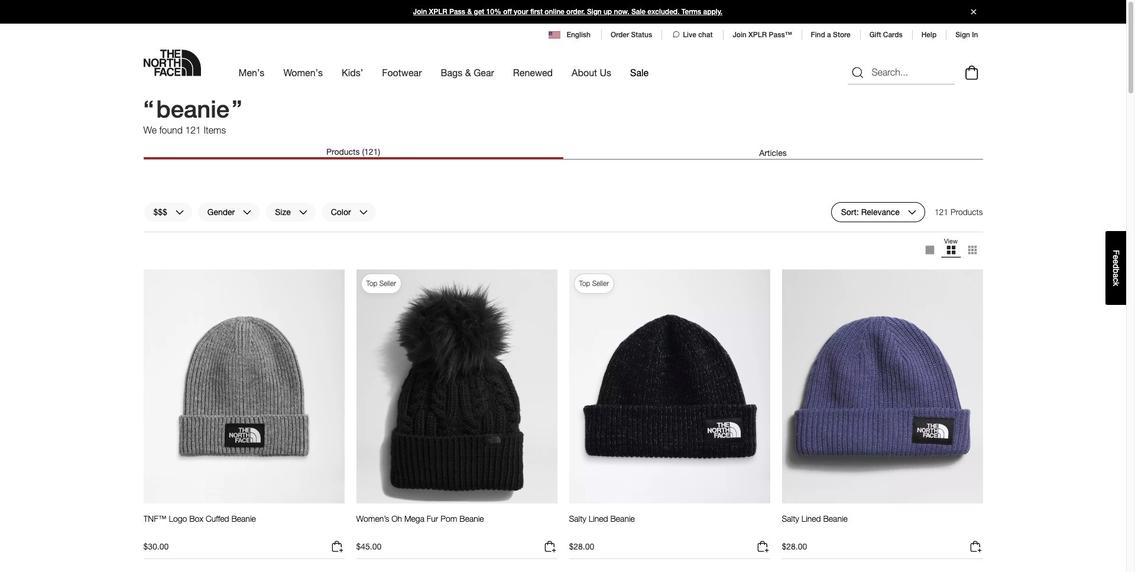 Task type: describe. For each thing, give the bounding box(es) containing it.
1 salty lined beanie image from the left
[[569, 269, 770, 504]]

search all image
[[851, 65, 865, 80]]

close image
[[966, 9, 982, 14]]

the north face home page image
[[143, 50, 201, 76]]

2 salty lined beanie image from the left
[[782, 269, 983, 504]]



Task type: locate. For each thing, give the bounding box(es) containing it.
tab list
[[143, 147, 983, 160]]

list box
[[920, 237, 983, 263]]

Search search field
[[849, 61, 955, 84]]

0 horizontal spatial salty lined beanie image
[[569, 269, 770, 504]]

tnf™ logo box cuffed beanie image
[[143, 269, 345, 504]]

1 horizontal spatial salty lined beanie image
[[782, 269, 983, 504]]

status
[[935, 202, 983, 222]]

salty lined beanie image
[[569, 269, 770, 504], [782, 269, 983, 504]]

view cart image
[[963, 64, 982, 81]]

women's oh mega fur pom beanie image
[[356, 269, 557, 504]]



Task type: vqa. For each thing, say whether or not it's contained in the screenshot.
list box
yes



